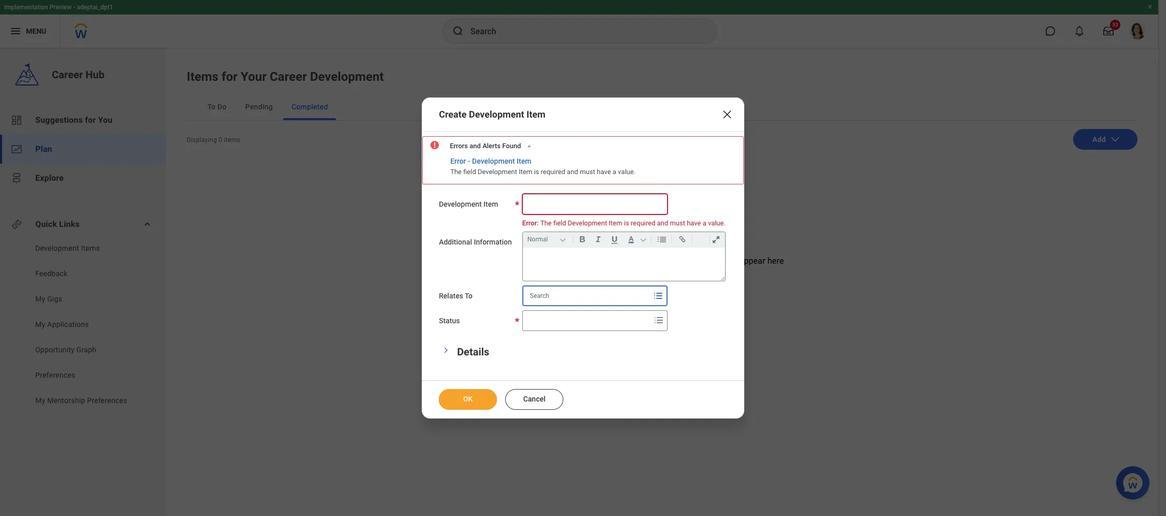 Task type: describe. For each thing, give the bounding box(es) containing it.
- inside banner
[[73, 4, 75, 11]]

items for items for your career development
[[187, 70, 219, 84]]

my gigs
[[35, 295, 62, 304]]

error
[[451, 157, 466, 165]]

1 vertical spatial preferences
[[87, 397, 127, 405]]

opportunity graph
[[35, 346, 96, 354]]

development
[[674, 256, 723, 266]]

normal
[[528, 236, 548, 243]]

my applications link
[[34, 320, 141, 330]]

cancel button
[[506, 390, 564, 411]]

to do
[[208, 103, 227, 111]]

is inside error - development item the field development item is required and must have a value.
[[534, 168, 539, 176]]

error - development item link
[[451, 157, 532, 167]]

pending button
[[237, 93, 281, 120]]

development up alerts
[[469, 109, 524, 120]]

additional
[[439, 238, 472, 247]]

will
[[725, 256, 738, 266]]

my for my mentorship preferences
[[35, 397, 45, 405]]

prompts image
[[652, 290, 665, 303]]

for for your
[[222, 70, 238, 84]]

1 horizontal spatial career
[[270, 70, 307, 84]]

suggestions
[[35, 115, 83, 125]]

inbox large image
[[1104, 26, 1114, 36]]

cancel
[[523, 396, 546, 404]]

hub
[[86, 69, 105, 81]]

adeptai_dpt1
[[77, 4, 113, 11]]

development up completed
[[310, 70, 384, 84]]

to inside details dialog
[[465, 292, 473, 301]]

your
[[630, 256, 646, 266]]

here
[[768, 256, 784, 266]]

1 vertical spatial have
[[687, 219, 701, 227]]

development up feedback
[[35, 244, 79, 253]]

development items link
[[34, 243, 141, 254]]

1 vertical spatial must
[[670, 219, 686, 227]]

ok button
[[439, 390, 497, 411]]

plan
[[35, 144, 52, 154]]

to do button
[[199, 93, 235, 120]]

tab list containing to do
[[187, 93, 1138, 121]]

x image
[[721, 108, 734, 121]]

displaying
[[187, 136, 217, 144]]

1 horizontal spatial field
[[554, 219, 566, 227]]

development up bold image
[[568, 219, 607, 227]]

career
[[648, 256, 672, 266]]

feedback link
[[34, 269, 141, 279]]

chevron down image
[[443, 345, 450, 357]]

relates to
[[439, 292, 473, 301]]

items
[[224, 136, 240, 144]]

career hub
[[52, 69, 105, 81]]

additional information
[[439, 238, 512, 247]]

do
[[218, 103, 227, 111]]

development down alerts
[[472, 157, 515, 165]]

the inside error - development item the field development item is required and must have a value.
[[451, 168, 462, 176]]

details
[[457, 346, 490, 359]]

caret up image
[[526, 143, 533, 150]]

appear
[[740, 256, 766, 266]]

applications
[[47, 321, 89, 329]]

alerts
[[483, 142, 501, 150]]

preferences link
[[34, 371, 141, 381]]

1 vertical spatial the
[[541, 219, 552, 227]]

development down error - development item link
[[478, 168, 517, 176]]

plan link
[[0, 135, 166, 164]]

a inside error - development item the field development item is required and must have a value.
[[613, 168, 617, 176]]

exclamation image
[[431, 142, 438, 149]]

and inside error - development item the field development item is required and must have a value.
[[567, 168, 578, 176]]

mentorship
[[47, 397, 85, 405]]

normal group
[[526, 233, 728, 248]]

prompts image
[[653, 315, 665, 327]]

relates
[[439, 292, 463, 301]]

my mentorship preferences
[[35, 397, 127, 405]]

value. inside error - development item the field development item is required and must have a value.
[[618, 168, 636, 176]]

normal button
[[526, 234, 571, 246]]

onboarding home image
[[10, 143, 23, 156]]

implementation
[[4, 4, 48, 11]]

0 horizontal spatial career
[[52, 69, 83, 81]]

graph
[[76, 346, 96, 354]]

pending
[[245, 103, 273, 111]]

explore
[[35, 173, 64, 183]]

bold image
[[575, 234, 589, 246]]

displaying 0 items
[[187, 136, 240, 144]]

notifications large image
[[1075, 26, 1085, 36]]

my applications
[[35, 321, 89, 329]]

for for you
[[85, 115, 96, 125]]



Task type: vqa. For each thing, say whether or not it's contained in the screenshot.
Profile Logan McNeil icon
no



Task type: locate. For each thing, give the bounding box(es) containing it.
1 horizontal spatial required
[[631, 219, 656, 227]]

2 vertical spatial for
[[617, 256, 628, 266]]

is
[[534, 168, 539, 176], [624, 219, 629, 227]]

complete
[[580, 256, 615, 266]]

must up link icon
[[670, 219, 686, 227]]

0 vertical spatial a
[[613, 168, 617, 176]]

preferences down opportunity
[[35, 372, 75, 380]]

required inside error - development item the field development item is required and must have a value.
[[541, 168, 566, 176]]

you
[[98, 115, 113, 125]]

completed button
[[283, 93, 337, 120]]

items left you on the left of page
[[541, 256, 562, 266]]

opportunity
[[35, 346, 75, 354]]

0 vertical spatial the
[[451, 168, 462, 176]]

0 vertical spatial to
[[208, 103, 216, 111]]

1 vertical spatial to
[[465, 292, 473, 301]]

2 horizontal spatial items
[[541, 256, 562, 266]]

link image
[[676, 234, 690, 246]]

1 vertical spatial and
[[567, 168, 578, 176]]

the
[[451, 168, 462, 176], [541, 219, 552, 227]]

feedback
[[35, 270, 68, 278]]

1 horizontal spatial -
[[468, 157, 471, 165]]

tab list
[[187, 93, 1138, 121]]

value. up the maximize image
[[708, 219, 726, 227]]

1 list from the top
[[0, 106, 166, 193]]

3 my from the top
[[35, 397, 45, 405]]

my for my gigs
[[35, 295, 45, 304]]

2 vertical spatial and
[[657, 219, 669, 227]]

my mentorship preferences link
[[34, 396, 141, 406]]

0 vertical spatial -
[[73, 4, 75, 11]]

1 horizontal spatial for
[[222, 70, 238, 84]]

bulleted list image
[[655, 234, 669, 246]]

items up feedback link in the bottom of the page
[[81, 244, 100, 253]]

Status field
[[523, 312, 651, 331]]

- inside error - development item the field development item is required and must have a value.
[[468, 157, 471, 165]]

error - development item the field development item is required and must have a value.
[[451, 157, 636, 176]]

preview
[[50, 4, 72, 11]]

errors
[[450, 142, 468, 150]]

for inside suggestions for you link
[[85, 115, 96, 125]]

0 vertical spatial is
[[534, 168, 539, 176]]

0 vertical spatial items
[[187, 70, 219, 84]]

1 horizontal spatial to
[[465, 292, 473, 301]]

preferences
[[35, 372, 75, 380], [87, 397, 127, 405]]

for left you
[[85, 115, 96, 125]]

is up normal group
[[624, 219, 629, 227]]

1 vertical spatial -
[[468, 157, 471, 165]]

Development Item text field
[[522, 194, 668, 215]]

1 horizontal spatial must
[[670, 219, 686, 227]]

the down error
[[451, 168, 462, 176]]

for
[[222, 70, 238, 84], [85, 115, 96, 125], [617, 256, 628, 266]]

to left do
[[208, 103, 216, 111]]

suggestions for you
[[35, 115, 113, 125]]

2 my from the top
[[35, 321, 45, 329]]

development
[[310, 70, 384, 84], [469, 109, 524, 120], [472, 157, 515, 165], [478, 168, 517, 176], [439, 200, 482, 209], [568, 219, 607, 227], [35, 244, 79, 253]]

0 horizontal spatial required
[[541, 168, 566, 176]]

1 vertical spatial list
[[0, 243, 166, 409]]

career left hub
[[52, 69, 83, 81]]

1 vertical spatial my
[[35, 321, 45, 329]]

1 horizontal spatial is
[[624, 219, 629, 227]]

2 horizontal spatial for
[[617, 256, 628, 266]]

1 vertical spatial a
[[703, 219, 707, 227]]

my left gigs
[[35, 295, 45, 304]]

field up 'normal' popup button
[[554, 219, 566, 227]]

Relates To field
[[524, 287, 651, 306]]

maximize image
[[709, 234, 723, 246]]

you
[[564, 256, 578, 266]]

items for your career development
[[187, 70, 384, 84]]

career
[[52, 69, 83, 81], [270, 70, 307, 84]]

status
[[439, 317, 460, 325]]

0 vertical spatial list
[[0, 106, 166, 193]]

must up development item text box
[[580, 168, 595, 176]]

items inside list
[[81, 244, 100, 253]]

development item
[[439, 200, 498, 209]]

0 vertical spatial must
[[580, 168, 595, 176]]

my
[[35, 295, 45, 304], [35, 321, 45, 329], [35, 397, 45, 405]]

0 horizontal spatial field
[[464, 168, 476, 176]]

have up link icon
[[687, 219, 701, 227]]

explore link
[[0, 164, 166, 193]]

details dialog
[[422, 97, 745, 419]]

gigs
[[47, 295, 62, 304]]

your
[[241, 70, 267, 84]]

1 horizontal spatial items
[[187, 70, 219, 84]]

errors and alerts found
[[450, 142, 521, 150]]

- right error
[[468, 157, 471, 165]]

error:
[[522, 219, 539, 227]]

0 vertical spatial required
[[541, 168, 566, 176]]

0 horizontal spatial items
[[81, 244, 100, 253]]

0 horizontal spatial preferences
[[35, 372, 75, 380]]

found
[[502, 142, 521, 150]]

1 my from the top
[[35, 295, 45, 304]]

0 horizontal spatial must
[[580, 168, 595, 176]]

dashboard image
[[10, 114, 23, 127]]

have
[[597, 168, 611, 176], [687, 219, 701, 227]]

1 vertical spatial is
[[624, 219, 629, 227]]

field down error
[[464, 168, 476, 176]]

0
[[219, 136, 222, 144]]

must
[[580, 168, 595, 176], [670, 219, 686, 227]]

1 horizontal spatial have
[[687, 219, 701, 227]]

- right preview
[[73, 4, 75, 11]]

for left 'your'
[[617, 256, 628, 266]]

a up development item text box
[[613, 168, 617, 176]]

development items
[[35, 244, 100, 253]]

1 horizontal spatial a
[[703, 219, 707, 227]]

a up development
[[703, 219, 707, 227]]

0 vertical spatial have
[[597, 168, 611, 176]]

1 horizontal spatial the
[[541, 219, 552, 227]]

have inside error - development item the field development item is required and must have a value.
[[597, 168, 611, 176]]

development up additional
[[439, 200, 482, 209]]

Additional Information text field
[[523, 248, 725, 281]]

list containing development items
[[0, 243, 166, 409]]

error: the field development item is required and must have a value.
[[522, 219, 726, 227]]

search image
[[452, 25, 464, 37]]

preferences down preferences link
[[87, 397, 127, 405]]

1 vertical spatial items
[[81, 244, 100, 253]]

underline image
[[608, 234, 622, 246]]

0 horizontal spatial is
[[534, 168, 539, 176]]

0 horizontal spatial value.
[[618, 168, 636, 176]]

and up development item text box
[[567, 168, 578, 176]]

my down "my gigs"
[[35, 321, 45, 329]]

suggestions for you link
[[0, 106, 166, 135]]

0 vertical spatial for
[[222, 70, 238, 84]]

2 list from the top
[[0, 243, 166, 409]]

profile logan mcneil element
[[1124, 20, 1153, 43]]

1 horizontal spatial value.
[[708, 219, 726, 227]]

value. up development item text box
[[618, 168, 636, 176]]

items for items you complete for your career development will appear here
[[541, 256, 562, 266]]

information
[[474, 238, 512, 247]]

for left your
[[222, 70, 238, 84]]

implementation preview -   adeptai_dpt1 banner
[[0, 0, 1159, 48]]

career right your
[[270, 70, 307, 84]]

have up development item text box
[[597, 168, 611, 176]]

2 vertical spatial items
[[541, 256, 562, 266]]

field
[[464, 168, 476, 176], [554, 219, 566, 227]]

0 vertical spatial field
[[464, 168, 476, 176]]

to
[[208, 103, 216, 111], [465, 292, 473, 301]]

2 horizontal spatial and
[[657, 219, 669, 227]]

the right error:
[[541, 219, 552, 227]]

0 vertical spatial and
[[470, 142, 481, 150]]

0 horizontal spatial have
[[597, 168, 611, 176]]

0 vertical spatial my
[[35, 295, 45, 304]]

must inside error - development item the field development item is required and must have a value.
[[580, 168, 595, 176]]

to inside button
[[208, 103, 216, 111]]

close environment banner image
[[1147, 4, 1154, 10]]

italic image
[[592, 234, 606, 246]]

0 horizontal spatial for
[[85, 115, 96, 125]]

1 vertical spatial for
[[85, 115, 96, 125]]

0 horizontal spatial -
[[73, 4, 75, 11]]

item
[[527, 109, 546, 120], [517, 157, 532, 165], [519, 168, 533, 176], [484, 200, 498, 209], [609, 219, 623, 227]]

1 vertical spatial required
[[631, 219, 656, 227]]

1 vertical spatial value.
[[708, 219, 726, 227]]

completed
[[292, 103, 328, 111]]

list
[[0, 106, 166, 193], [0, 243, 166, 409]]

a
[[613, 168, 617, 176], [703, 219, 707, 227]]

my left mentorship
[[35, 397, 45, 405]]

2 vertical spatial my
[[35, 397, 45, 405]]

implementation preview -   adeptai_dpt1
[[4, 4, 113, 11]]

and left alerts
[[470, 142, 481, 150]]

0 horizontal spatial to
[[208, 103, 216, 111]]

0 vertical spatial value.
[[618, 168, 636, 176]]

0 vertical spatial preferences
[[35, 372, 75, 380]]

field inside error - development item the field development item is required and must have a value.
[[464, 168, 476, 176]]

required
[[541, 168, 566, 176], [631, 219, 656, 227]]

-
[[73, 4, 75, 11], [468, 157, 471, 165]]

1 horizontal spatial and
[[567, 168, 578, 176]]

timeline milestone image
[[10, 172, 23, 185]]

0 horizontal spatial a
[[613, 168, 617, 176]]

items
[[187, 70, 219, 84], [81, 244, 100, 253], [541, 256, 562, 266]]

create
[[439, 109, 467, 120]]

value.
[[618, 168, 636, 176], [708, 219, 726, 227]]

opportunity graph link
[[34, 345, 141, 355]]

to right relates at the bottom of the page
[[465, 292, 473, 301]]

1 horizontal spatial preferences
[[87, 397, 127, 405]]

ok
[[463, 396, 473, 404]]

items you complete for your career development will appear here
[[541, 256, 784, 266]]

details button
[[457, 346, 490, 359]]

is up error:
[[534, 168, 539, 176]]

list containing suggestions for you
[[0, 106, 166, 193]]

and up bulleted list image
[[657, 219, 669, 227]]

my for my applications
[[35, 321, 45, 329]]

1 vertical spatial field
[[554, 219, 566, 227]]

and
[[470, 142, 481, 150], [567, 168, 578, 176], [657, 219, 669, 227]]

create development item
[[439, 109, 546, 120]]

items up to do
[[187, 70, 219, 84]]

my gigs link
[[34, 294, 141, 305]]

0 horizontal spatial the
[[451, 168, 462, 176]]

0 horizontal spatial and
[[470, 142, 481, 150]]



